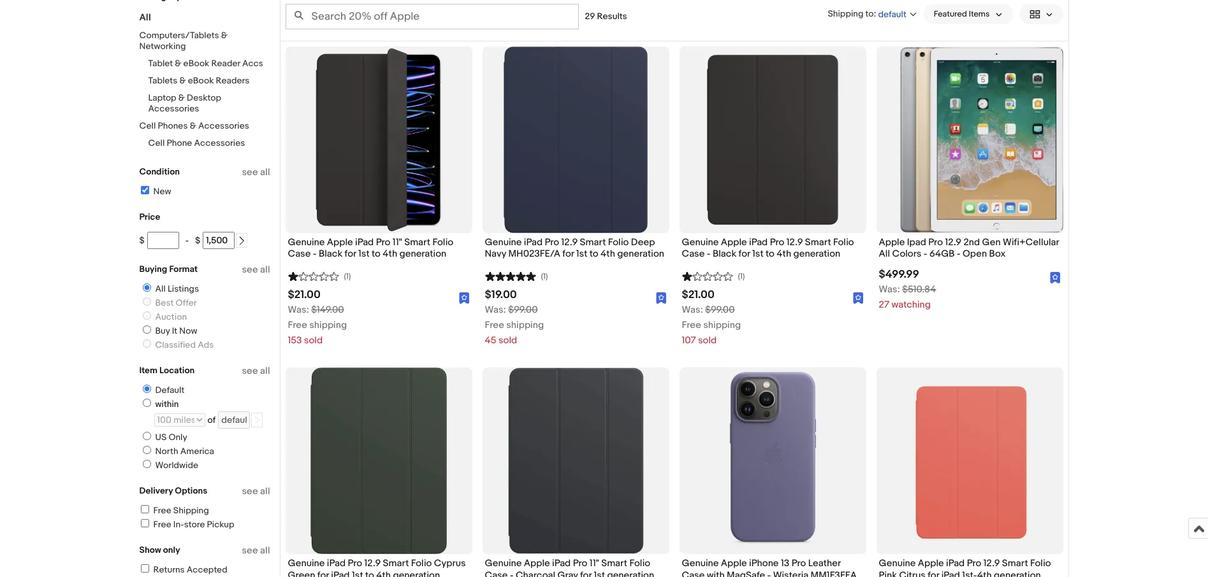 Task type: vqa. For each thing, say whether or not it's contained in the screenshot.
asus rog strix g10dk gaming desktop ryzen 5-3600x 16gb 1tb ssd gtx 1660 ti  w11h happy holidays. ebay deal ends 12/15. limit 5 per buyer certified - refurbished
no



Task type: locate. For each thing, give the bounding box(es) containing it.
returns
[[153, 565, 185, 576]]

apple
[[327, 237, 353, 249], [721, 237, 747, 249], [879, 237, 905, 249], [524, 558, 550, 571], [721, 558, 747, 571], [918, 558, 945, 571]]

ipad inside the genuine apple ipad pro 12.9 smart folio case - black for 1st to 4th generation
[[750, 237, 768, 249]]

sold right 107
[[698, 335, 717, 347]]

0 vertical spatial all
[[139, 11, 151, 24]]

genuine inside the genuine apple ipad pro 12.9 smart folio case - black for 1st to 4th generation
[[682, 237, 719, 249]]

2 $99.00 from the left
[[706, 305, 735, 317]]

shipping left ":"
[[828, 8, 864, 19]]

genuine apple ipad pro 11" smart folio case - black for 1st to 4th generation link
[[288, 237, 470, 264]]

3 all from the top
[[260, 366, 270, 378]]

genuine for genuine apple ipad pro 11" smart folio case - charcoal gray for 1st generation
[[485, 558, 522, 571]]

was: inside was: $510.84 27 watching
[[879, 284, 901, 296]]

1 horizontal spatial $21.00
[[682, 289, 715, 302]]

12.9 inside apple ipad pro 12.9 2nd gen wifi+cellular all colors - 64gb - open box
[[946, 237, 962, 249]]

generation inside genuine apple ipad pro 11" smart folio case - black for 1st to 4th generation
[[400, 248, 447, 260]]

sold for 107 sold
[[698, 335, 717, 347]]

2 1 out of 5 stars image from the left
[[682, 270, 733, 282]]

see all button for buying format
[[242, 264, 270, 276]]

all for item location
[[260, 366, 270, 378]]

smart inside the genuine apple ipad pro 12.9 smart folio case - black for 1st to 4th generation
[[806, 237, 832, 249]]

for inside genuine apple ipad pro 11" smart folio case - black for 1st to 4th generation
[[345, 248, 356, 260]]

see for condition
[[242, 166, 258, 179]]

2 vertical spatial accessories
[[194, 138, 245, 149]]

case inside the genuine apple ipad pro 12.9 smart folio case - black for 1st to 4th generation
[[682, 248, 705, 260]]

4 see all button from the top
[[242, 486, 270, 498]]

3 shipping from the left
[[704, 320, 741, 332]]

in-
[[173, 520, 184, 531]]

(1) down genuine apple ipad pro 11" smart folio case - black for 1st to 4th generation
[[344, 272, 351, 282]]

see all for item location
[[242, 366, 270, 378]]

0 horizontal spatial $21.00
[[288, 289, 321, 302]]

pro inside genuine ipad pro 12.9 smart folio cyprus green for ipad 1st to 4th generation
[[348, 558, 362, 571]]

genuine apple ipad pro 11" smart folio case - black for 1st to 4th generation
[[288, 237, 454, 260]]

pink
[[879, 570, 898, 578]]

ads
[[198, 340, 214, 351]]

was: inside was: $149.00 free shipping 153 sold
[[288, 305, 309, 317]]

4th for genuine apple ipad pro 12.9 smart folio pink citrus for ipad 1st-4th generation
[[978, 570, 992, 578]]

folio inside genuine apple ipad pro 12.9 smart folio pink citrus for ipad 1st-4th generation
[[1031, 558, 1052, 571]]

for
[[345, 248, 356, 260], [563, 248, 574, 260], [739, 248, 751, 260], [318, 570, 329, 578], [580, 570, 592, 578], [928, 570, 940, 578]]

mm1f3fea
[[811, 570, 857, 578]]

4th inside genuine ipad pro 12.9 smart folio cyprus green for ipad 1st to 4th generation
[[376, 570, 391, 578]]

genuine inside "genuine apple ipad pro 11" smart folio case - charcoal gray for 1st generation"
[[485, 558, 522, 571]]

folio inside the genuine ipad pro 12.9 smart folio deep navy mh023fe/a for 1st to 4th generation
[[608, 237, 629, 249]]

1 vertical spatial 11"
[[590, 558, 600, 571]]

was: down $19.00
[[485, 305, 506, 317]]

12.9 inside genuine apple ipad pro 12.9 smart folio pink citrus for ipad 1st-4th generation
[[984, 558, 1001, 571]]

black inside genuine apple ipad pro 11" smart folio case - black for 1st to 4th generation
[[319, 248, 343, 260]]

11" inside genuine apple ipad pro 11" smart folio case - black for 1st to 4th generation
[[393, 237, 402, 249]]

2 $ from the left
[[195, 235, 201, 246]]

11" for generation
[[590, 558, 600, 571]]

see all button
[[242, 166, 270, 179], [242, 264, 270, 276], [242, 366, 270, 378], [242, 486, 270, 498], [242, 545, 270, 558]]

genuine inside 'genuine apple iphone 13 pro leather case with magsafe - wisteria mm1f3fea'
[[682, 558, 719, 571]]

ipad
[[355, 237, 374, 249], [524, 237, 543, 249], [750, 237, 768, 249], [327, 558, 346, 571], [552, 558, 571, 571], [947, 558, 965, 571], [331, 570, 350, 578], [942, 570, 961, 578]]

phones
[[158, 121, 188, 131]]

0 horizontal spatial (1)
[[344, 272, 351, 282]]

ipad
[[908, 237, 927, 249]]

green
[[288, 570, 315, 578]]

buy it now link
[[137, 326, 200, 337]]

4th inside the genuine ipad pro 12.9 smart folio deep navy mh023fe/a for 1st to 4th generation
[[601, 248, 616, 260]]

smart
[[405, 237, 431, 249], [580, 237, 606, 249], [806, 237, 832, 249], [383, 558, 409, 571], [602, 558, 628, 571], [1003, 558, 1029, 571]]

genuine
[[288, 237, 325, 249], [485, 237, 522, 249], [682, 237, 719, 249], [288, 558, 325, 571], [485, 558, 522, 571], [682, 558, 719, 571], [879, 558, 916, 571]]

1st
[[359, 248, 370, 260], [576, 248, 588, 260], [753, 248, 764, 260], [352, 570, 363, 578], [594, 570, 605, 578]]

1 out of 5 stars image up was: $99.00 free shipping 107 sold
[[682, 270, 733, 282]]

4 see all from the top
[[242, 486, 270, 498]]

shipping to : default
[[828, 8, 907, 19]]

apple for genuine apple iphone 13 pro leather case with magsafe - wisteria mm1f3fea
[[721, 558, 747, 571]]

[object undefined] image
[[656, 292, 667, 304], [853, 292, 864, 304], [459, 292, 470, 304], [853, 292, 864, 304]]

accessories
[[148, 103, 199, 114], [198, 121, 249, 131], [194, 138, 245, 149]]

for inside genuine apple ipad pro 12.9 smart folio pink citrus for ipad 1st-4th generation
[[928, 570, 940, 578]]

genuine ipad pro 12.9 smart folio cyprus green for ipad 1st to 4th generation
[[288, 558, 466, 578]]

29 results
[[585, 11, 627, 22]]

North America radio
[[143, 447, 151, 455]]

2 vertical spatial all
[[155, 284, 166, 295]]

1 (1) link from the left
[[288, 270, 351, 282]]

2 horizontal spatial (1) link
[[682, 270, 745, 282]]

1 horizontal spatial (1)
[[541, 272, 548, 282]]

worldwide link
[[137, 461, 201, 471]]

Buy It Now radio
[[143, 326, 151, 334]]

1 horizontal spatial black
[[713, 248, 737, 260]]

generation inside genuine ipad pro 12.9 smart folio cyprus green for ipad 1st to 4th generation
[[393, 570, 440, 578]]

genuine inside genuine apple ipad pro 11" smart folio case - black for 1st to 4th generation
[[288, 237, 325, 249]]

$ left maximum value text field
[[195, 235, 201, 246]]

all computers/tablets & networking tablet & ebook reader accs tablets & ebook readers laptop & desktop accessories cell phones & accessories cell phone accessories
[[139, 11, 263, 149]]

4th
[[383, 248, 398, 260], [601, 248, 616, 260], [777, 248, 792, 260], [376, 570, 391, 578], [978, 570, 992, 578]]

2 $21.00 from the left
[[682, 289, 715, 302]]

to inside the genuine apple ipad pro 12.9 smart folio case - black for 1st to 4th generation
[[766, 248, 775, 260]]

ebook up tablets & ebook readers link
[[183, 58, 209, 69]]

all
[[260, 166, 270, 179], [260, 264, 270, 276], [260, 366, 270, 378], [260, 486, 270, 498], [260, 545, 270, 558]]

sold inside was: $99.00 free shipping 107 sold
[[698, 335, 717, 347]]

2 see from the top
[[242, 264, 258, 276]]

was: for was: $99.00 free shipping 107 sold
[[682, 305, 703, 317]]

accessories up phones
[[148, 103, 199, 114]]

1 horizontal spatial 1 out of 5 stars image
[[682, 270, 733, 282]]

&
[[221, 30, 228, 41], [175, 58, 181, 69], [179, 75, 186, 86], [178, 92, 185, 103], [190, 121, 196, 131]]

0 horizontal spatial 1 out of 5 stars image
[[288, 270, 339, 282]]

see all for delivery options
[[242, 486, 270, 498]]

US Only radio
[[143, 433, 151, 441]]

was: up 107
[[682, 305, 703, 317]]

free up 153
[[288, 320, 307, 332]]

3 see all button from the top
[[242, 366, 270, 378]]

2 sold from the left
[[499, 335, 518, 347]]

generation inside genuine apple ipad pro 12.9 smart folio pink citrus for ipad 1st-4th generation
[[995, 570, 1042, 578]]

1st inside the genuine ipad pro 12.9 smart folio deep navy mh023fe/a for 1st to 4th generation
[[576, 248, 588, 260]]

genuine inside genuine apple ipad pro 12.9 smart folio pink citrus for ipad 1st-4th generation
[[879, 558, 916, 571]]

(1) link for genuine apple ipad pro 11" smart folio case - black for 1st to 4th generation
[[288, 270, 351, 282]]

:
[[874, 8, 877, 19]]

2 (1) from the left
[[541, 272, 548, 282]]

smart inside "genuine apple ipad pro 11" smart folio case - charcoal gray for 1st generation"
[[602, 558, 628, 571]]

1st inside genuine apple ipad pro 11" smart folio case - black for 1st to 4th generation
[[359, 248, 370, 260]]

north america link
[[137, 447, 217, 457]]

12.9 for genuine ipad pro 12.9 smart folio deep navy mh023fe/a for 1st to 4th generation
[[562, 237, 578, 249]]

to inside genuine ipad pro 12.9 smart folio cyprus green for ipad 1st to 4th generation
[[366, 570, 374, 578]]

all up the networking
[[139, 11, 151, 24]]

accepted
[[187, 565, 228, 576]]

$21.00 for $99.00
[[682, 289, 715, 302]]

0 horizontal spatial (1) link
[[288, 270, 351, 282]]

case inside 'genuine apple iphone 13 pro leather case with magsafe - wisteria mm1f3fea'
[[682, 570, 705, 578]]

4 see from the top
[[242, 486, 258, 498]]

cell left phones
[[139, 121, 156, 131]]

within
[[155, 399, 179, 410]]

1 1 out of 5 stars image from the left
[[288, 270, 339, 282]]

(1) for was: $99.00 free shipping 45 sold
[[541, 272, 548, 282]]

apple inside genuine apple ipad pro 11" smart folio case - black for 1st to 4th generation
[[327, 237, 353, 249]]

was: $99.00 free shipping 45 sold
[[485, 305, 544, 347]]

free inside was: $149.00 free shipping 153 sold
[[288, 320, 307, 332]]

$ for minimum value text box
[[139, 235, 145, 246]]

3 (1) from the left
[[738, 272, 745, 282]]

pro inside genuine apple ipad pro 12.9 smart folio pink citrus for ipad 1st-4th generation
[[967, 558, 982, 571]]

shipping inside was: $99.00 free shipping 107 sold
[[704, 320, 741, 332]]

genuine inside genuine ipad pro 12.9 smart folio cyprus green for ipad 1st to 4th generation
[[288, 558, 325, 571]]

0 horizontal spatial 11"
[[393, 237, 402, 249]]

sold right 153
[[304, 335, 323, 347]]

shipping inside shipping to : default
[[828, 8, 864, 19]]

accessories down the cell phones & accessories link
[[194, 138, 245, 149]]

free shipping
[[153, 506, 209, 517]]

folio inside genuine ipad pro 12.9 smart folio cyprus green for ipad 1st to 4th generation
[[411, 558, 432, 571]]

sold inside was: $149.00 free shipping 153 sold
[[304, 335, 323, 347]]

1 sold from the left
[[304, 335, 323, 347]]

2 horizontal spatial sold
[[698, 335, 717, 347]]

1 $21.00 from the left
[[288, 289, 321, 302]]

generation inside the genuine ipad pro 12.9 smart folio deep navy mh023fe/a for 1st to 4th generation
[[618, 248, 665, 260]]

Classified Ads radio
[[143, 340, 151, 348]]

0 horizontal spatial black
[[319, 248, 343, 260]]

1 horizontal spatial shipping
[[507, 320, 544, 332]]

see
[[242, 166, 258, 179], [242, 264, 258, 276], [242, 366, 258, 378], [242, 486, 258, 498], [242, 545, 258, 558]]

smart for genuine apple ipad pro 11" smart folio case - charcoal gray for 1st generation
[[602, 558, 628, 571]]

all left colors at the top right of the page
[[879, 248, 891, 260]]

Enter your search keyword text field
[[285, 4, 579, 29]]

all right all listings radio at the left
[[155, 284, 166, 295]]

generation for genuine ipad pro 12.9 smart folio cyprus green for ipad 1st to 4th generation
[[393, 570, 440, 578]]

3 sold from the left
[[698, 335, 717, 347]]

smart inside genuine apple ipad pro 12.9 smart folio pink citrus for ipad 1st-4th generation
[[1003, 558, 1029, 571]]

& right tablets
[[179, 75, 186, 86]]

3 (1) link from the left
[[682, 270, 745, 282]]

location
[[159, 366, 195, 376]]

1 see all button from the top
[[242, 166, 270, 179]]

apple for genuine apple ipad pro 11" smart folio case - black for 1st to 4th generation
[[327, 237, 353, 249]]

0 vertical spatial ebook
[[183, 58, 209, 69]]

1 black from the left
[[319, 248, 343, 260]]

case inside genuine apple ipad pro 11" smart folio case - black for 1st to 4th generation
[[288, 248, 311, 260]]

5 see from the top
[[242, 545, 258, 558]]

1st inside "genuine apple ipad pro 11" smart folio case - charcoal gray for 1st generation"
[[594, 570, 605, 578]]

12.9 inside the genuine apple ipad pro 12.9 smart folio case - black for 1st to 4th generation
[[787, 237, 803, 249]]

black inside the genuine apple ipad pro 12.9 smart folio case - black for 1st to 4th generation
[[713, 248, 737, 260]]

genuine apple ipad pro 12.9 smart folio case - black for 1st to 4th generation link
[[682, 237, 864, 264]]

(1) link up was: $99.00 free shipping 107 sold
[[682, 270, 745, 282]]

1 horizontal spatial 11"
[[590, 558, 600, 571]]

-
[[185, 235, 189, 246], [313, 248, 317, 260], [707, 248, 711, 260], [924, 248, 928, 260], [957, 248, 961, 260], [510, 570, 514, 578], [768, 570, 771, 578]]

smart for genuine apple ipad pro 11" smart folio case - black for 1st to 4th generation
[[405, 237, 431, 249]]

ebook up 'desktop'
[[188, 75, 214, 86]]

laptop & desktop accessories link
[[148, 92, 221, 114]]

genuine for genuine apple ipad pro 11" smart folio case - black for 1st to 4th generation
[[288, 237, 325, 249]]

1 out of 5 stars image
[[288, 270, 339, 282], [682, 270, 733, 282]]

genuine for genuine apple ipad pro 12.9 smart folio pink citrus for ipad 1st-4th generation
[[879, 558, 916, 571]]

5 see all from the top
[[242, 545, 270, 558]]

was: $510.84 27 watching
[[879, 284, 937, 312]]

classified ads
[[155, 340, 214, 351]]

5 all from the top
[[260, 545, 270, 558]]

accessories up 'cell phone accessories' link
[[198, 121, 249, 131]]

genuine apple ipad pro 11" smart folio case - charcoal gray for 1st generation image
[[508, 368, 644, 555]]

shipping inside was: $149.00 free shipping 153 sold
[[310, 320, 347, 332]]

$21.00 up was: $99.00 free shipping 107 sold
[[682, 289, 715, 302]]

1 horizontal spatial $
[[195, 235, 201, 246]]

0 vertical spatial cell
[[139, 121, 156, 131]]

12.9 inside genuine ipad pro 12.9 smart folio cyprus green for ipad 1st to 4th generation
[[365, 558, 381, 571]]

1 horizontal spatial (1) link
[[485, 270, 548, 282]]

free in-store pickup link
[[139, 520, 235, 531]]

ipad inside "genuine apple ipad pro 11" smart folio case - charcoal gray for 1st generation"
[[552, 558, 571, 571]]

0 horizontal spatial $
[[139, 235, 145, 246]]

(1) down the genuine apple ipad pro 12.9 smart folio case - black for 1st to 4th generation
[[738, 272, 745, 282]]

listings
[[168, 284, 199, 295]]

see all
[[242, 166, 270, 179], [242, 264, 270, 276], [242, 366, 270, 378], [242, 486, 270, 498], [242, 545, 270, 558]]

see for show only
[[242, 545, 258, 558]]

2 all from the top
[[260, 264, 270, 276]]

1 horizontal spatial sold
[[499, 335, 518, 347]]

all inside the all computers/tablets & networking tablet & ebook reader accs tablets & ebook readers laptop & desktop accessories cell phones & accessories cell phone accessories
[[139, 11, 151, 24]]

pro inside the genuine ipad pro 12.9 smart folio deep navy mh023fe/a for 1st to 4th generation
[[545, 237, 560, 249]]

$99.00 for $21.00
[[706, 305, 735, 317]]

item
[[139, 366, 157, 376]]

& right laptop
[[178, 92, 185, 103]]

$99.00 inside was: $99.00 free shipping 107 sold
[[706, 305, 735, 317]]

free inside was: $99.00 free shipping 45 sold
[[485, 320, 505, 332]]

generation for genuine apple ipad pro 12.9 smart folio pink citrus for ipad 1st-4th generation
[[995, 570, 1042, 578]]

(1) down the "mh023fe/a"
[[541, 272, 548, 282]]

1 vertical spatial ebook
[[188, 75, 214, 86]]

free up 107
[[682, 320, 702, 332]]

shipping
[[310, 320, 347, 332], [507, 320, 544, 332], [704, 320, 741, 332]]

12.9 inside the genuine ipad pro 12.9 smart folio deep navy mh023fe/a for 1st to 4th generation
[[562, 237, 578, 249]]

1 (1) from the left
[[344, 272, 351, 282]]

all
[[139, 11, 151, 24], [879, 248, 891, 260], [155, 284, 166, 295]]

0 horizontal spatial $99.00
[[508, 305, 538, 317]]

2 shipping from the left
[[507, 320, 544, 332]]

1 horizontal spatial $99.00
[[706, 305, 735, 317]]

1 $ from the left
[[139, 235, 145, 246]]

genuine apple ipad pro 12.9 smart folio case - black for 1st to 4th generation image
[[680, 47, 867, 233]]

for inside the genuine apple ipad pro 12.9 smart folio case - black for 1st to 4th generation
[[739, 248, 751, 260]]

12.9
[[562, 237, 578, 249], [787, 237, 803, 249], [946, 237, 962, 249], [365, 558, 381, 571], [984, 558, 1001, 571]]

pro inside 'genuine apple iphone 13 pro leather case with magsafe - wisteria mm1f3fea'
[[792, 558, 807, 571]]

1 out of 5 stars image up $149.00
[[288, 270, 339, 282]]

genuine for genuine ipad pro 12.9 smart folio deep navy mh023fe/a for 1st to 4th generation
[[485, 237, 522, 249]]

default
[[155, 385, 185, 396]]

leather
[[809, 558, 841, 571]]

2 (1) link from the left
[[485, 270, 548, 282]]

4th inside genuine apple ipad pro 11" smart folio case - black for 1st to 4th generation
[[383, 248, 398, 260]]

apple inside "genuine apple ipad pro 11" smart folio case - charcoal gray for 1st generation"
[[524, 558, 550, 571]]

ipad inside the genuine ipad pro 12.9 smart folio deep navy mh023fe/a for 1st to 4th generation
[[524, 237, 543, 249]]

smart inside genuine ipad pro 12.9 smart folio cyprus green for ipad 1st to 4th generation
[[383, 558, 409, 571]]

genuine apple ipad pro 12.9 smart folio pink citrus for ipad 1st-4th generation image
[[877, 368, 1064, 555]]

see all button for condition
[[242, 166, 270, 179]]

free for 107
[[682, 320, 702, 332]]

computers/tablets
[[139, 30, 219, 41]]

best
[[155, 298, 174, 309]]

was: left $149.00
[[288, 305, 309, 317]]

free left in-
[[153, 520, 171, 531]]

- inside 'genuine apple iphone 13 pro leather case with magsafe - wisteria mm1f3fea'
[[768, 570, 771, 578]]

Returns Accepted checkbox
[[141, 565, 149, 573]]

0 horizontal spatial sold
[[304, 335, 323, 347]]

computers/tablets & networking link
[[139, 30, 228, 52]]

2 see all from the top
[[242, 264, 270, 276]]

magsafe
[[727, 570, 766, 578]]

1 horizontal spatial all
[[155, 284, 166, 295]]

folio
[[433, 237, 454, 249], [608, 237, 629, 249], [834, 237, 855, 249], [411, 558, 432, 571], [630, 558, 651, 571], [1031, 558, 1052, 571]]

$499.99
[[879, 269, 920, 282]]

case inside "genuine apple ipad pro 11" smart folio case - charcoal gray for 1st generation"
[[485, 570, 508, 578]]

pro inside apple ipad pro 12.9 2nd gen wifi+cellular all colors - 64gb - open box
[[929, 237, 943, 249]]

0 vertical spatial accessories
[[148, 103, 199, 114]]

was: for was: $510.84 27 watching
[[879, 284, 901, 296]]

generation
[[400, 248, 447, 260], [618, 248, 665, 260], [794, 248, 841, 260], [393, 570, 440, 578], [608, 570, 655, 578], [995, 570, 1042, 578]]

gray
[[558, 570, 578, 578]]

1 see from the top
[[242, 166, 258, 179]]

genuine apple ipad pro 11" smart folio case - black for 1st to 4th generation image
[[285, 47, 472, 233]]

0 vertical spatial 11"
[[393, 237, 402, 249]]

cell left phone
[[148, 138, 165, 149]]

1 out of 5 stars image for $149.00
[[288, 270, 339, 282]]

0 horizontal spatial shipping
[[310, 320, 347, 332]]

free up 45
[[485, 320, 505, 332]]

pro inside "genuine apple ipad pro 11" smart folio case - charcoal gray for 1st generation"
[[573, 558, 588, 571]]

within radio
[[143, 399, 151, 408]]

2 black from the left
[[713, 248, 737, 260]]

3 see all from the top
[[242, 366, 270, 378]]

$21.00 up $149.00
[[288, 289, 321, 302]]

smart inside genuine apple ipad pro 11" smart folio case - black for 1st to 4th generation
[[405, 237, 431, 249]]

1 see all from the top
[[242, 166, 270, 179]]

folio inside "genuine apple ipad pro 11" smart folio case - charcoal gray for 1st generation"
[[630, 558, 651, 571]]

was:
[[879, 284, 901, 296], [288, 305, 309, 317], [485, 305, 506, 317], [682, 305, 703, 317]]

apple ipad pro 12.9 2nd gen wifi+cellular all colors - 64gb - open box link
[[879, 237, 1061, 264]]

free right 'free shipping' option
[[153, 506, 171, 517]]

[object undefined] image
[[1050, 271, 1061, 284], [1050, 272, 1061, 284], [459, 292, 470, 304], [656, 292, 667, 304]]

45
[[485, 335, 497, 347]]

1 horizontal spatial shipping
[[828, 8, 864, 19]]

case for genuine apple ipad pro 11" smart folio case - black for 1st to 4th generation
[[288, 248, 311, 260]]

1 $99.00 from the left
[[508, 305, 538, 317]]

& up reader
[[221, 30, 228, 41]]

5 see all button from the top
[[242, 545, 270, 558]]

networking
[[139, 41, 186, 52]]

charcoal
[[516, 570, 556, 578]]

11" inside "genuine apple ipad pro 11" smart folio case - charcoal gray for 1st generation"
[[590, 558, 600, 571]]

black for genuine apple ipad pro 11" smart folio case - black for 1st to 4th generation
[[319, 248, 343, 260]]

genuine apple ipad pro 11" smart folio case - charcoal gray for 1st generation link
[[485, 558, 667, 578]]

genuine apple iphone 13 pro leather case with magsafe - wisteria mm1f3fea image
[[680, 368, 867, 555]]

(1) link up $149.00
[[288, 270, 351, 282]]

1 shipping from the left
[[310, 320, 347, 332]]

(1) link up $19.00
[[485, 270, 548, 282]]

$19.00
[[485, 289, 517, 302]]

only
[[169, 433, 187, 443]]

best offer link
[[137, 298, 199, 309]]

0 horizontal spatial all
[[139, 11, 151, 24]]

1 out of 5 stars image for $99.00
[[682, 270, 733, 282]]

1 vertical spatial cell
[[148, 138, 165, 149]]

to inside the genuine ipad pro 12.9 smart folio deep navy mh023fe/a for 1st to 4th generation
[[590, 248, 599, 260]]

4th inside genuine apple ipad pro 12.9 smart folio pink citrus for ipad 1st-4th generation
[[978, 570, 992, 578]]

1 all from the top
[[260, 166, 270, 179]]

free inside was: $99.00 free shipping 107 sold
[[682, 320, 702, 332]]

All Listings radio
[[143, 284, 151, 292]]

1 vertical spatial all
[[879, 248, 891, 260]]

2 horizontal spatial all
[[879, 248, 891, 260]]

$99.00 inside was: $99.00 free shipping 45 sold
[[508, 305, 538, 317]]

citrus
[[900, 570, 926, 578]]

was: inside was: $99.00 free shipping 107 sold
[[682, 305, 703, 317]]

$
[[139, 235, 145, 246], [195, 235, 201, 246]]

apple inside genuine apple ipad pro 12.9 smart folio pink citrus for ipad 1st-4th generation
[[918, 558, 945, 571]]

4 all from the top
[[260, 486, 270, 498]]

shipping up free in-store pickup
[[173, 506, 209, 517]]

$ left minimum value text box
[[139, 235, 145, 246]]

generation inside "genuine apple ipad pro 11" smart folio case - charcoal gray for 1st generation"
[[608, 570, 655, 578]]

0 horizontal spatial shipping
[[173, 506, 209, 517]]

apple inside 'genuine apple iphone 13 pro leather case with magsafe - wisteria mm1f3fea'
[[721, 558, 747, 571]]

smart for genuine apple ipad pro 12.9 smart folio pink citrus for ipad 1st-4th generation
[[1003, 558, 1029, 571]]

for inside the genuine ipad pro 12.9 smart folio deep navy mh023fe/a for 1st to 4th generation
[[563, 248, 574, 260]]

folio inside the genuine apple ipad pro 12.9 smart folio case - black for 1st to 4th generation
[[834, 237, 855, 249]]

returns accepted
[[153, 565, 228, 576]]

genuine inside the genuine ipad pro 12.9 smart folio deep navy mh023fe/a for 1st to 4th generation
[[485, 237, 522, 249]]

apple inside the genuine apple ipad pro 12.9 smart folio case - black for 1st to 4th generation
[[721, 237, 747, 249]]

store
[[184, 520, 205, 531]]

sold right 45
[[499, 335, 518, 347]]

Default radio
[[143, 385, 151, 394]]

folio inside genuine apple ipad pro 11" smart folio case - black for 1st to 4th generation
[[433, 237, 454, 249]]

0 vertical spatial shipping
[[828, 8, 864, 19]]

all for all listings
[[155, 284, 166, 295]]

shipping inside was: $99.00 free shipping 45 sold
[[507, 320, 544, 332]]

was: up 27
[[879, 284, 901, 296]]

1 vertical spatial shipping
[[173, 506, 209, 517]]

was: inside was: $99.00 free shipping 45 sold
[[485, 305, 506, 317]]

america
[[180, 447, 214, 457]]

3 see from the top
[[242, 366, 258, 378]]

submit price range image
[[238, 237, 246, 246]]

2 horizontal spatial (1)
[[738, 272, 745, 282]]

sold inside was: $99.00 free shipping 45 sold
[[499, 335, 518, 347]]

2 horizontal spatial shipping
[[704, 320, 741, 332]]

2 see all button from the top
[[242, 264, 270, 276]]

was: $149.00 free shipping 153 sold
[[288, 305, 347, 347]]

11"
[[393, 237, 402, 249], [590, 558, 600, 571]]

New checkbox
[[141, 186, 149, 195]]



Task type: describe. For each thing, give the bounding box(es) containing it.
all for all computers/tablets & networking tablet & ebook reader accs tablets & ebook readers laptop & desktop accessories cell phones & accessories cell phone accessories
[[139, 11, 151, 24]]

format
[[169, 264, 198, 275]]

items
[[970, 9, 990, 19]]

all for condition
[[260, 166, 270, 179]]

4th for genuine ipad pro 12.9 smart folio cyprus green for ipad 1st to 4th generation
[[376, 570, 391, 578]]

free for 45
[[485, 320, 505, 332]]

worldwide
[[155, 461, 198, 471]]

Free In-store Pickup checkbox
[[141, 520, 149, 528]]

best offer
[[155, 298, 197, 309]]

genuine apple iphone 13 pro leather case with magsafe - wisteria mm1f3fea
[[682, 558, 857, 578]]

ipad inside genuine apple ipad pro 11" smart folio case - black for 1st to 4th generation
[[355, 237, 374, 249]]

price
[[139, 212, 160, 223]]

was: $99.00 free shipping 107 sold
[[682, 305, 741, 347]]

& right tablet
[[175, 58, 181, 69]]

apple for genuine apple ipad pro 11" smart folio case - charcoal gray for 1st generation
[[524, 558, 550, 571]]

folio for genuine apple ipad pro 11" smart folio case - black for 1st to 4th generation
[[433, 237, 454, 249]]

results
[[597, 11, 627, 22]]

Auction radio
[[143, 312, 151, 320]]

13
[[781, 558, 790, 571]]

sold for 45 sold
[[499, 335, 518, 347]]

shipping for 45 sold
[[507, 320, 544, 332]]

cyprus
[[434, 558, 466, 571]]

genuine ipad pro 12.9 smart folio deep navy mh023fe/a for 1st to 4th generation image
[[504, 47, 648, 233]]

- inside "genuine apple ipad pro 11" smart folio case - charcoal gray for 1st generation"
[[510, 570, 514, 578]]

all listings link
[[137, 284, 202, 295]]

buying
[[139, 264, 167, 275]]

shipping for 153 sold
[[310, 320, 347, 332]]

reader
[[211, 58, 240, 69]]

all for delivery options
[[260, 486, 270, 498]]

only
[[163, 545, 180, 556]]

mh023fe/a
[[509, 248, 561, 260]]

11" for 4th
[[393, 237, 402, 249]]

see all button for show only
[[242, 545, 270, 558]]

all listings
[[155, 284, 199, 295]]

folio for genuine apple ipad pro 12.9 smart folio case - black for 1st to 4th generation
[[834, 237, 855, 249]]

condition
[[139, 166, 180, 177]]

delivery options
[[139, 486, 208, 497]]

desktop
[[187, 92, 221, 103]]

pro inside the genuine apple ipad pro 12.9 smart folio case - black for 1st to 4th generation
[[770, 237, 785, 249]]

default
[[879, 9, 907, 19]]

offer
[[176, 298, 197, 309]]

12.9 for genuine ipad pro 12.9 smart folio cyprus green for ipad 1st to 4th generation
[[365, 558, 381, 571]]

genuine for genuine apple iphone 13 pro leather case with magsafe - wisteria mm1f3fea
[[682, 558, 719, 571]]

default text field
[[218, 412, 250, 429]]

for inside "genuine apple ipad pro 11" smart folio case - charcoal gray for 1st generation"
[[580, 570, 592, 578]]

case for genuine apple ipad pro 11" smart folio case - charcoal gray for 1st generation
[[485, 570, 508, 578]]

all for show only
[[260, 545, 270, 558]]

free shipping link
[[139, 506, 209, 517]]

$21.00 for $149.00
[[288, 289, 321, 302]]

genuine apple ipad pro 12.9 smart folio pink citrus for ipad 1st-4th generation link
[[879, 558, 1061, 578]]

all inside apple ipad pro 12.9 2nd gen wifi+cellular all colors - 64gb - open box
[[879, 248, 891, 260]]

was: for was: $99.00 free shipping 45 sold
[[485, 305, 506, 317]]

genuine for genuine apple ipad pro 12.9 smart folio case - black for 1st to 4th generation
[[682, 237, 719, 249]]

free for 153
[[288, 320, 307, 332]]

genuine for genuine ipad pro 12.9 smart folio cyprus green for ipad 1st to 4th generation
[[288, 558, 325, 571]]

see all button for delivery options
[[242, 486, 270, 498]]

2nd
[[964, 237, 981, 249]]

27
[[879, 299, 890, 312]]

options
[[175, 486, 208, 497]]

wifi+cellular
[[1003, 237, 1060, 249]]

readers
[[216, 75, 250, 86]]

153
[[288, 335, 302, 347]]

1st inside the genuine apple ipad pro 12.9 smart folio case - black for 1st to 4th generation
[[753, 248, 764, 260]]

show
[[139, 545, 161, 556]]

tablets & ebook readers link
[[148, 75, 250, 86]]

see all for buying format
[[242, 264, 270, 276]]

genuine apple ipad pro 12.9 smart folio pink citrus for ipad 1st-4th generation
[[879, 558, 1052, 578]]

$99.00 for $19.00
[[508, 305, 538, 317]]

generation for genuine apple ipad pro 11" smart folio case - charcoal gray for 1st generation
[[608, 570, 655, 578]]

iphone
[[750, 558, 779, 571]]

deep
[[631, 237, 655, 249]]

buy
[[155, 326, 170, 337]]

- inside genuine apple ipad pro 11" smart folio case - black for 1st to 4th generation
[[313, 248, 317, 260]]

laptop
[[148, 92, 176, 103]]

see all button for item location
[[242, 366, 270, 378]]

of
[[208, 415, 216, 426]]

go image
[[253, 417, 262, 426]]

Free Shipping checkbox
[[141, 506, 149, 514]]

generation inside the genuine apple ipad pro 12.9 smart folio case - black for 1st to 4th generation
[[794, 248, 841, 260]]

$510.84
[[903, 284, 937, 296]]

with
[[707, 570, 725, 578]]

cell phones & accessories link
[[139, 121, 249, 131]]

box
[[990, 248, 1006, 260]]

- inside the genuine apple ipad pro 12.9 smart folio case - black for 1st to 4th generation
[[707, 248, 711, 260]]

Worldwide radio
[[143, 461, 151, 469]]

12.9 for apple ipad pro 12.9 2nd gen wifi+cellular all colors - 64gb - open box
[[946, 237, 962, 249]]

pro inside genuine apple ipad pro 11" smart folio case - black for 1st to 4th generation
[[376, 237, 391, 249]]

tablet & ebook reader accs link
[[148, 58, 263, 69]]

new
[[153, 186, 171, 197]]

genuine apple ipad pro 11" smart folio case - charcoal gray for 1st generation
[[485, 558, 655, 578]]

case for genuine apple ipad pro 12.9 smart folio case - black for 1st to 4th generation
[[682, 248, 705, 260]]

(1) link for genuine ipad pro 12.9 smart folio deep navy mh023fe/a for 1st to 4th generation
[[485, 270, 548, 282]]

see all for condition
[[242, 166, 270, 179]]

wisteria
[[774, 570, 809, 578]]

genuine ipad pro 12.9 smart folio cyprus green for ipad 1st to 4th generation link
[[288, 558, 470, 578]]

folio for genuine apple ipad pro 12.9 smart folio pink citrus for ipad 1st-4th generation
[[1031, 558, 1052, 571]]

Best Offer radio
[[143, 298, 151, 306]]

& up 'cell phone accessories' link
[[190, 121, 196, 131]]

view: gallery view image
[[1030, 7, 1054, 21]]

apple ipad pro 12.9 2nd gen wifi+cellular all colors - 64gb - open box
[[879, 237, 1060, 260]]

navy
[[485, 248, 507, 260]]

$ for maximum value text field
[[195, 235, 201, 246]]

(1) for was: $149.00 free shipping 153 sold
[[344, 272, 351, 282]]

tablet
[[148, 58, 173, 69]]

to inside genuine apple ipad pro 11" smart folio case - black for 1st to 4th generation
[[372, 248, 381, 260]]

default link
[[137, 385, 187, 396]]

apple for genuine apple ipad pro 12.9 smart folio case - black for 1st to 4th generation
[[721, 237, 747, 249]]

Maximum Value text field
[[203, 232, 235, 249]]

us only
[[155, 433, 187, 443]]

1st inside genuine ipad pro 12.9 smart folio cyprus green for ipad 1st to 4th generation
[[352, 570, 363, 578]]

genuine ipad pro 12.9 smart folio deep navy mh023fe/a for 1st to 4th generation
[[485, 237, 665, 260]]

(1) for was: $99.00 free shipping 107 sold
[[738, 272, 745, 282]]

for inside genuine ipad pro 12.9 smart folio cyprus green for ipad 1st to 4th generation
[[318, 570, 329, 578]]

featured items button
[[924, 4, 1013, 24]]

shipping for 107 sold
[[704, 320, 741, 332]]

genuine ipad pro 12.9 smart folio cyprus green for ipad 1st to 4th generation image
[[311, 368, 447, 555]]

(1) link for genuine apple ipad pro 12.9 smart folio case - black for 1st to 4th generation
[[682, 270, 745, 282]]

open
[[963, 248, 988, 260]]

colors
[[893, 248, 922, 260]]

folio for genuine apple ipad pro 11" smart folio case - charcoal gray for 1st generation
[[630, 558, 651, 571]]

see for buying format
[[242, 264, 258, 276]]

featured
[[934, 9, 968, 19]]

generation for genuine ipad pro 12.9 smart folio deep navy mh023fe/a for 1st to 4th generation
[[618, 248, 665, 260]]

black for genuine apple ipad pro 12.9 smart folio case - black for 1st to 4th generation
[[713, 248, 737, 260]]

see all for show only
[[242, 545, 270, 558]]

see for item location
[[242, 366, 258, 378]]

north america
[[155, 447, 214, 457]]

Minimum Value text field
[[147, 232, 179, 249]]

smart inside the genuine ipad pro 12.9 smart folio deep navy mh023fe/a for 1st to 4th generation
[[580, 237, 606, 249]]

buy it now
[[155, 326, 197, 337]]

to inside shipping to : default
[[866, 8, 874, 19]]

apple inside apple ipad pro 12.9 2nd gen wifi+cellular all colors - 64gb - open box
[[879, 237, 905, 249]]

1 vertical spatial accessories
[[198, 121, 249, 131]]

apple for genuine apple ipad pro 12.9 smart folio pink citrus for ipad 1st-4th generation
[[918, 558, 945, 571]]

classified
[[155, 340, 196, 351]]

genuine ipad pro 12.9 smart folio deep navy mh023fe/a for 1st to 4th generation link
[[485, 237, 667, 264]]

watching
[[892, 299, 931, 312]]

smart for genuine apple ipad pro 12.9 smart folio case - black for 1st to 4th generation
[[806, 237, 832, 249]]

107
[[682, 335, 696, 347]]

was: for was: $149.00 free shipping 153 sold
[[288, 305, 309, 317]]

64gb
[[930, 248, 955, 260]]

free in-store pickup
[[153, 520, 235, 531]]

$149.00
[[311, 305, 344, 317]]

29
[[585, 11, 595, 22]]

tablets
[[148, 75, 178, 86]]

accs
[[242, 58, 263, 69]]

pickup
[[207, 520, 235, 531]]

item location
[[139, 366, 195, 376]]

us only link
[[137, 433, 190, 443]]

4th for genuine ipad pro 12.9 smart folio deep navy mh023fe/a for 1st to 4th generation
[[601, 248, 616, 260]]

sold for 153 sold
[[304, 335, 323, 347]]

5 out of 5 stars image
[[485, 270, 536, 282]]

all for buying format
[[260, 264, 270, 276]]

see for delivery options
[[242, 486, 258, 498]]

returns accepted link
[[139, 565, 228, 576]]

auction
[[155, 312, 187, 323]]

4th inside the genuine apple ipad pro 12.9 smart folio case - black for 1st to 4th generation
[[777, 248, 792, 260]]

now
[[179, 326, 197, 337]]

apple ipad pro 12.9 2nd gen wifi+cellular all colors - 64gb - open box image
[[877, 48, 1064, 233]]



